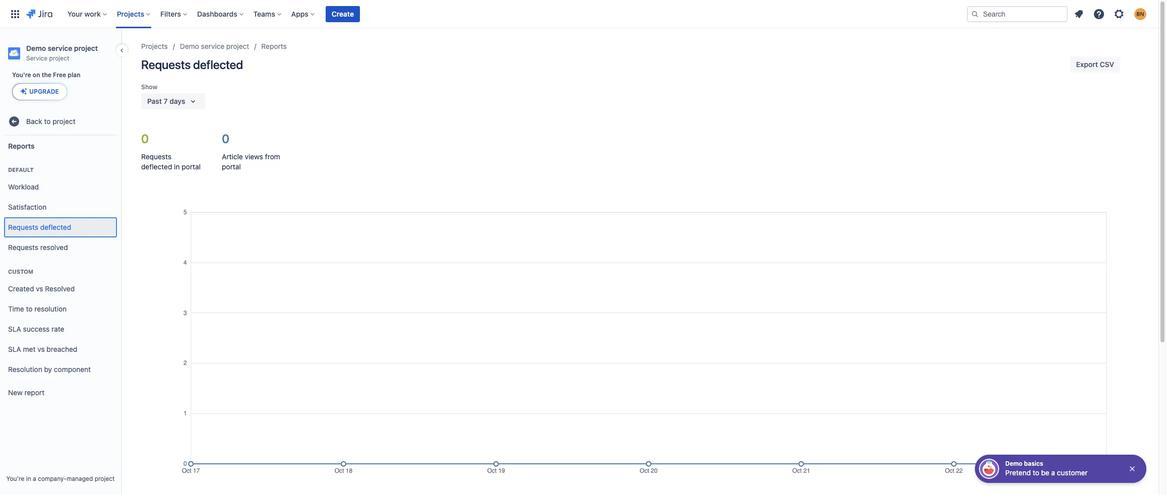 Task type: vqa. For each thing, say whether or not it's contained in the screenshot.
TRASH
no



Task type: locate. For each thing, give the bounding box(es) containing it.
appswitcher icon image
[[9, 8, 21, 20]]

workload link
[[4, 177, 117, 197]]

sla inside sla success rate 'link'
[[8, 325, 21, 333]]

requests deflected link
[[4, 217, 117, 238]]

vs right created
[[36, 284, 43, 293]]

2 horizontal spatial to
[[1033, 468, 1039, 477]]

project right back
[[53, 117, 75, 125]]

to inside group
[[26, 304, 33, 313]]

vs inside sla met vs breached link
[[37, 345, 45, 353]]

vs right met
[[37, 345, 45, 353]]

past 7 days button
[[141, 93, 205, 109]]

service inside the demo service project service project
[[48, 44, 72, 52]]

a
[[1051, 468, 1055, 477], [33, 475, 36, 482]]

1 vertical spatial deflected
[[141, 162, 172, 171]]

new report
[[8, 388, 44, 397]]

0 horizontal spatial requests deflected
[[8, 223, 71, 231]]

to
[[44, 117, 51, 125], [26, 304, 33, 313], [1033, 468, 1039, 477]]

0 horizontal spatial service
[[48, 44, 72, 52]]

a right be
[[1051, 468, 1055, 477]]

projects down 'filters'
[[141, 42, 168, 50]]

0 vertical spatial to
[[44, 117, 51, 125]]

in
[[174, 162, 180, 171], [26, 475, 31, 482]]

2 0 from the left
[[222, 132, 229, 146]]

service for demo service project service project
[[48, 44, 72, 52]]

sla down time
[[8, 325, 21, 333]]

requests deflected down demo service project link
[[141, 57, 243, 72]]

be
[[1041, 468, 1049, 477]]

demo inside the demo service project service project
[[26, 44, 46, 52]]

reports down the teams popup button
[[261, 42, 287, 50]]

2 horizontal spatial deflected
[[193, 57, 243, 72]]

sla for sla success rate
[[8, 325, 21, 333]]

resolution
[[34, 304, 67, 313]]

demo
[[180, 42, 199, 50], [26, 44, 46, 52], [1005, 460, 1022, 467]]

requests inside requests resolved link
[[8, 243, 38, 251]]

1 vertical spatial to
[[26, 304, 33, 313]]

project
[[226, 42, 249, 50], [74, 44, 98, 52], [49, 54, 69, 62], [53, 117, 75, 125], [95, 475, 115, 482]]

portal
[[182, 162, 201, 171], [222, 162, 241, 171]]

service
[[201, 42, 224, 50], [48, 44, 72, 52]]

projects inside dropdown button
[[117, 9, 144, 18]]

filters button
[[157, 6, 191, 22]]

service
[[26, 54, 47, 62]]

resolution by component
[[8, 365, 91, 373]]

1 vertical spatial you're
[[6, 475, 24, 482]]

views
[[245, 152, 263, 161]]

upgrade button
[[13, 84, 67, 100]]

1 horizontal spatial reports
[[261, 42, 287, 50]]

on
[[33, 71, 40, 79]]

projects
[[117, 9, 144, 18], [141, 42, 168, 50]]

created vs resolved
[[8, 284, 75, 293]]

1 horizontal spatial demo
[[180, 42, 199, 50]]

workload
[[8, 182, 39, 191]]

1 sla from the top
[[8, 325, 21, 333]]

project left reports "link"
[[226, 42, 249, 50]]

demo up pretend
[[1005, 460, 1022, 467]]

success
[[23, 325, 50, 333]]

you're
[[12, 71, 31, 79], [6, 475, 24, 482]]

custom
[[8, 268, 33, 275]]

0 vertical spatial reports
[[261, 42, 287, 50]]

2 vertical spatial deflected
[[40, 223, 71, 231]]

projects for projects dropdown button
[[117, 9, 144, 18]]

customer
[[1057, 468, 1088, 477]]

0 horizontal spatial portal
[[182, 162, 201, 171]]

0 for article views from portal
[[222, 132, 229, 146]]

default group
[[4, 156, 117, 261]]

service inside demo service project link
[[201, 42, 224, 50]]

demo inside demo basics pretend to be a customer
[[1005, 460, 1022, 467]]

resolution by component link
[[4, 360, 117, 380]]

requests deflected inside default group
[[8, 223, 71, 231]]

vs
[[36, 284, 43, 293], [37, 345, 45, 353]]

1 vertical spatial projects
[[141, 42, 168, 50]]

demo for demo basics pretend to be a customer
[[1005, 460, 1022, 467]]

1 vertical spatial in
[[26, 475, 31, 482]]

demo for demo service project service project
[[26, 44, 46, 52]]

by
[[44, 365, 52, 373]]

2 vertical spatial to
[[1033, 468, 1039, 477]]

0 vertical spatial sla
[[8, 325, 21, 333]]

project up 'free'
[[49, 54, 69, 62]]

sla
[[8, 325, 21, 333], [8, 345, 21, 353]]

sla success rate
[[8, 325, 64, 333]]

0
[[141, 132, 149, 146], [222, 132, 229, 146]]

demo service project link
[[180, 40, 249, 52]]

time
[[8, 304, 24, 313]]

1 vertical spatial vs
[[37, 345, 45, 353]]

sla met vs breached
[[8, 345, 77, 353]]

time to resolution
[[8, 304, 67, 313]]

projects right work
[[117, 9, 144, 18]]

new
[[8, 388, 23, 397]]

company-
[[38, 475, 67, 482]]

you're left on
[[12, 71, 31, 79]]

filters
[[160, 9, 181, 18]]

you're for you're in a company-managed project
[[6, 475, 24, 482]]

to right time
[[26, 304, 33, 313]]

0 vertical spatial vs
[[36, 284, 43, 293]]

requests inside requests deflected in portal
[[141, 152, 171, 161]]

deflected
[[193, 57, 243, 72], [141, 162, 172, 171], [40, 223, 71, 231]]

service up 'free'
[[48, 44, 72, 52]]

0 vertical spatial you're
[[12, 71, 31, 79]]

1 vertical spatial requests deflected
[[8, 223, 71, 231]]

sla left met
[[8, 345, 21, 353]]

vs inside created vs resolved "link"
[[36, 284, 43, 293]]

7
[[164, 97, 168, 105]]

create button
[[326, 6, 360, 22]]

deflected inside default group
[[40, 223, 71, 231]]

export
[[1076, 60, 1098, 69]]

1 portal from the left
[[182, 162, 201, 171]]

2 horizontal spatial demo
[[1005, 460, 1022, 467]]

component
[[54, 365, 91, 373]]

1 horizontal spatial a
[[1051, 468, 1055, 477]]

primary element
[[6, 0, 967, 28]]

1 horizontal spatial in
[[174, 162, 180, 171]]

2 sla from the top
[[8, 345, 21, 353]]

0 horizontal spatial to
[[26, 304, 33, 313]]

a left company-
[[33, 475, 36, 482]]

project right managed
[[95, 475, 115, 482]]

0 up requests deflected in portal
[[141, 132, 149, 146]]

2 portal from the left
[[222, 162, 241, 171]]

satisfaction
[[8, 203, 47, 211]]

demo right projects link
[[180, 42, 199, 50]]

banner containing your work
[[0, 0, 1158, 28]]

0 horizontal spatial a
[[33, 475, 36, 482]]

0 horizontal spatial deflected
[[40, 223, 71, 231]]

0 horizontal spatial 0
[[141, 132, 149, 146]]

plan
[[68, 71, 80, 79]]

sla inside sla met vs breached link
[[8, 345, 21, 353]]

project for demo service project
[[226, 42, 249, 50]]

met
[[23, 345, 36, 353]]

0 vertical spatial in
[[174, 162, 180, 171]]

1 0 from the left
[[141, 132, 149, 146]]

default
[[8, 166, 34, 173]]

portal inside article views from portal
[[222, 162, 241, 171]]

1 horizontal spatial requests deflected
[[141, 57, 243, 72]]

jira image
[[26, 8, 52, 20], [26, 8, 52, 20]]

service down dashboards
[[201, 42, 224, 50]]

your
[[67, 9, 83, 18]]

1 horizontal spatial service
[[201, 42, 224, 50]]

breached
[[47, 345, 77, 353]]

banner
[[0, 0, 1158, 28]]

1 horizontal spatial to
[[44, 117, 51, 125]]

report
[[24, 388, 44, 397]]

projects link
[[141, 40, 168, 52]]

1 horizontal spatial portal
[[222, 162, 241, 171]]

requests deflected
[[141, 57, 243, 72], [8, 223, 71, 231]]

export csv
[[1076, 60, 1114, 69]]

create
[[332, 9, 354, 18]]

reports up default
[[8, 141, 35, 150]]

0 up article
[[222, 132, 229, 146]]

portal inside requests deflected in portal
[[182, 162, 201, 171]]

to inside demo basics pretend to be a customer
[[1033, 468, 1039, 477]]

you're on the free plan
[[12, 71, 80, 79]]

0 horizontal spatial demo
[[26, 44, 46, 52]]

to right back
[[44, 117, 51, 125]]

you're left company-
[[6, 475, 24, 482]]

1 vertical spatial reports
[[8, 141, 35, 150]]

the
[[42, 71, 51, 79]]

from
[[265, 152, 280, 161]]

demo up service
[[26, 44, 46, 52]]

1 horizontal spatial 0
[[222, 132, 229, 146]]

portal for requests deflected in portal
[[182, 162, 201, 171]]

requests deflected up requests resolved
[[8, 223, 71, 231]]

1 horizontal spatial deflected
[[141, 162, 172, 171]]

managed
[[67, 475, 93, 482]]

1 vertical spatial sla
[[8, 345, 21, 353]]

to left be
[[1033, 468, 1039, 477]]

0 vertical spatial requests deflected
[[141, 57, 243, 72]]

requests deflected in portal
[[141, 152, 201, 171]]

upgrade
[[29, 88, 59, 95]]

requests
[[141, 57, 191, 72], [141, 152, 171, 161], [8, 223, 38, 231], [8, 243, 38, 251]]

project up plan
[[74, 44, 98, 52]]

0 vertical spatial projects
[[117, 9, 144, 18]]



Task type: describe. For each thing, give the bounding box(es) containing it.
project for demo service project service project
[[74, 44, 98, 52]]

article views from portal
[[222, 152, 280, 171]]

days
[[170, 97, 185, 105]]

sla success rate link
[[4, 319, 117, 339]]

portal for article views from portal
[[222, 162, 241, 171]]

back
[[26, 117, 42, 125]]

close image
[[1128, 465, 1136, 473]]

back to project
[[26, 117, 75, 125]]

back to project link
[[4, 111, 117, 132]]

new report link
[[4, 383, 117, 403]]

your profile and settings image
[[1134, 8, 1146, 20]]

apps
[[291, 9, 308, 18]]

basics
[[1024, 460, 1043, 467]]

0 vertical spatial deflected
[[193, 57, 243, 72]]

sla for sla met vs breached
[[8, 345, 21, 353]]

past 7 days
[[147, 97, 185, 105]]

your work button
[[64, 6, 111, 22]]

resolved
[[40, 243, 68, 251]]

created
[[8, 284, 34, 293]]

0 horizontal spatial reports
[[8, 141, 35, 150]]

dashboards
[[197, 9, 237, 18]]

help image
[[1093, 8, 1105, 20]]

time to resolution link
[[4, 299, 117, 319]]

satisfaction link
[[4, 197, 117, 217]]

a inside demo basics pretend to be a customer
[[1051, 468, 1055, 477]]

projects for projects link
[[141, 42, 168, 50]]

projects button
[[114, 6, 154, 22]]

free
[[53, 71, 66, 79]]

project for back to project
[[53, 117, 75, 125]]

csv
[[1100, 60, 1114, 69]]

requests inside requests deflected link
[[8, 223, 38, 231]]

0 for requests deflected in portal
[[141, 132, 149, 146]]

teams button
[[250, 6, 285, 22]]

service for demo service project
[[201, 42, 224, 50]]

0 horizontal spatial in
[[26, 475, 31, 482]]

you're in a company-managed project
[[6, 475, 115, 482]]

your work
[[67, 9, 101, 18]]

notifications image
[[1073, 8, 1085, 20]]

dashboards button
[[194, 6, 247, 22]]

you're for you're on the free plan
[[12, 71, 31, 79]]

in inside requests deflected in portal
[[174, 162, 180, 171]]

teams
[[253, 9, 275, 18]]

reports link
[[261, 40, 287, 52]]

Search field
[[967, 6, 1068, 22]]

sla met vs breached link
[[4, 339, 117, 360]]

apps button
[[288, 6, 319, 22]]

deflected inside requests deflected in portal
[[141, 162, 172, 171]]

resolved
[[45, 284, 75, 293]]

to for back
[[44, 117, 51, 125]]

past
[[147, 97, 162, 105]]

demo for demo service project
[[180, 42, 199, 50]]

export csv link
[[1070, 56, 1120, 73]]

search image
[[971, 10, 979, 18]]

work
[[84, 9, 101, 18]]

article
[[222, 152, 243, 161]]

rate
[[51, 325, 64, 333]]

created vs resolved link
[[4, 279, 117, 299]]

demo service project service project
[[26, 44, 98, 62]]

demo basics pretend to be a customer
[[1005, 460, 1088, 477]]

resolution
[[8, 365, 42, 373]]

requests resolved
[[8, 243, 68, 251]]

settings image
[[1113, 8, 1125, 20]]

show
[[141, 83, 157, 91]]

pretend
[[1005, 468, 1031, 477]]

demo service project
[[180, 42, 249, 50]]

custom group
[[4, 258, 117, 383]]

to for time
[[26, 304, 33, 313]]

requests resolved link
[[4, 238, 117, 258]]



